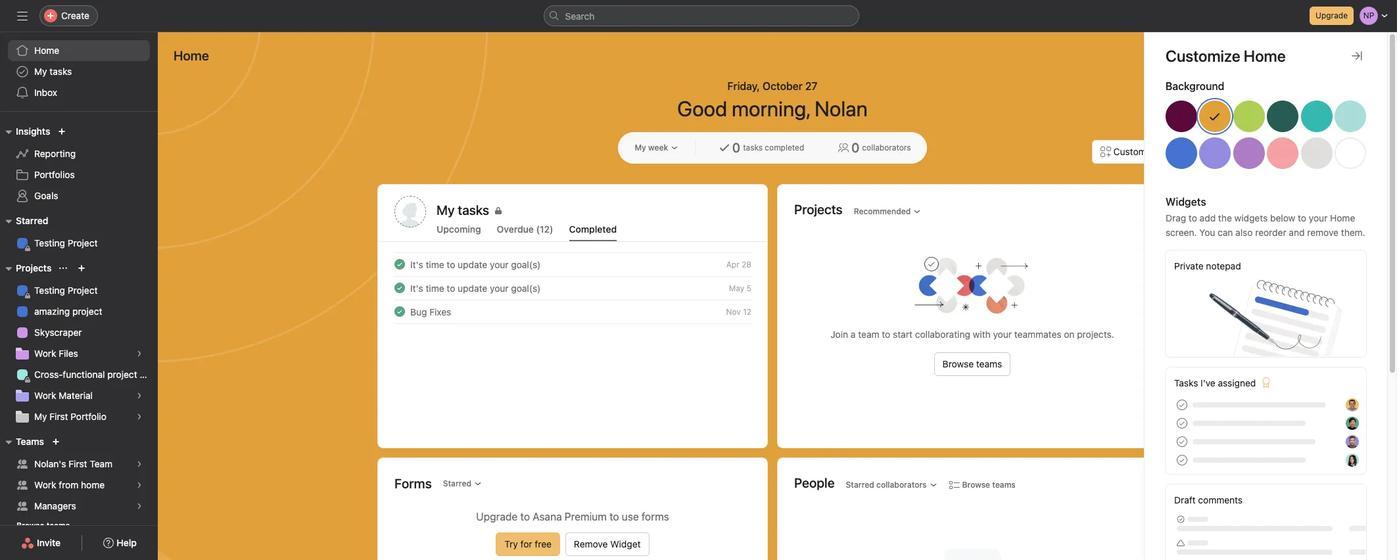 Task type: describe. For each thing, give the bounding box(es) containing it.
i've
[[1201, 378, 1216, 389]]

insights element
[[0, 120, 158, 209]]

try
[[505, 539, 518, 550]]

work files link
[[8, 343, 150, 364]]

reporting link
[[8, 143, 150, 164]]

use
[[622, 511, 639, 523]]

upgrade button
[[1310, 7, 1354, 25]]

testing for the testing project link within the starred element
[[34, 237, 65, 249]]

my tasks link
[[8, 61, 150, 82]]

plan
[[140, 369, 158, 380]]

customize button
[[1092, 140, 1168, 164]]

below
[[1271, 212, 1296, 224]]

to left start
[[882, 329, 891, 340]]

see details, managers image
[[136, 503, 143, 510]]

work for work files
[[34, 348, 56, 359]]

1 vertical spatial starred button
[[437, 475, 488, 493]]

people
[[795, 475, 835, 490]]

try for free button
[[496, 533, 560, 556]]

forms
[[642, 511, 669, 523]]

0 vertical spatial browse teams
[[943, 358, 1003, 370]]

inbox
[[34, 87, 57, 98]]

customize
[[1114, 146, 1159, 157]]

apr 28 button
[[727, 259, 752, 269]]

upcoming button
[[437, 224, 481, 241]]

work material link
[[8, 385, 150, 407]]

try for free
[[505, 539, 552, 550]]

join
[[831, 329, 849, 340]]

background option group
[[1166, 101, 1367, 174]]

teams element
[[0, 430, 158, 538]]

work files
[[34, 348, 78, 359]]

to down upcoming button
[[447, 259, 455, 270]]

update for apr 28
[[458, 259, 488, 270]]

remove
[[1308, 227, 1339, 238]]

27
[[806, 80, 818, 92]]

friday,
[[728, 80, 760, 92]]

free
[[535, 539, 552, 550]]

testing project link inside starred element
[[8, 233, 150, 254]]

portfolio
[[71, 411, 106, 422]]

to left "use"
[[610, 511, 619, 523]]

overdue (12)
[[497, 224, 554, 235]]

on projects.
[[1064, 329, 1115, 340]]

inbox link
[[8, 82, 150, 103]]

background
[[1166, 80, 1225, 92]]

work from home link
[[8, 475, 150, 496]]

1 horizontal spatial projects
[[795, 202, 843, 217]]

work material
[[34, 390, 93, 401]]

cross-
[[34, 369, 63, 380]]

and
[[1290, 227, 1305, 238]]

start
[[893, 329, 913, 340]]

my first portfolio
[[34, 411, 106, 422]]

to left 'add'
[[1189, 212, 1198, 224]]

it's time to update your goal(s) for may 5
[[410, 283, 541, 294]]

amazing project
[[34, 306, 102, 317]]

goals link
[[8, 185, 150, 207]]

0 vertical spatial project
[[72, 306, 102, 317]]

add profile photo image
[[395, 196, 426, 228]]

1 vertical spatial browse teams
[[963, 480, 1016, 490]]

goal(s) for apr
[[511, 259, 541, 270]]

completed image for apr 28
[[392, 257, 408, 272]]

projects inside dropdown button
[[16, 262, 52, 274]]

it's for may
[[410, 283, 423, 294]]

completed image for nov 12
[[392, 304, 408, 320]]

first for nolan's
[[69, 458, 87, 470]]

reorder
[[1256, 227, 1287, 238]]

starred collaborators
[[846, 480, 927, 490]]

1 horizontal spatial home
[[174, 48, 209, 63]]

skyscraper link
[[8, 322, 150, 343]]

0 vertical spatial collaborators
[[863, 143, 911, 153]]

morning,
[[732, 96, 810, 121]]

forms
[[395, 476, 432, 491]]

work for work from home
[[34, 480, 56, 491]]

may
[[729, 283, 745, 293]]

completed
[[765, 143, 805, 153]]

screen.
[[1166, 227, 1198, 238]]

collaborators inside dropdown button
[[877, 480, 927, 490]]

teams
[[16, 436, 44, 447]]

tasks i've assigned
[[1175, 378, 1257, 389]]

starred element
[[0, 209, 158, 257]]

insights
[[16, 126, 50, 137]]

home inside drag to add the widgets below to your home screen. you can also reorder and remove them.
[[1331, 212, 1356, 224]]

customize home
[[1166, 47, 1286, 65]]

my for my week
[[635, 143, 646, 153]]

hide sidebar image
[[17, 11, 28, 21]]

managers
[[34, 501, 76, 512]]

collaborating
[[915, 329, 971, 340]]

invite button
[[13, 531, 69, 555]]

cross-functional project plan link
[[8, 364, 158, 385]]

my tasks
[[437, 203, 489, 218]]

help
[[117, 537, 137, 549]]

widget
[[611, 539, 641, 550]]

apr
[[727, 259, 740, 269]]

starred collaborators button
[[840, 476, 944, 494]]

fixes
[[430, 306, 451, 317]]

amazing project link
[[8, 301, 150, 322]]

to up and
[[1298, 212, 1307, 224]]

to up fixes
[[447, 283, 455, 294]]

upcoming
[[437, 224, 481, 235]]

browse teams image
[[52, 438, 60, 446]]

completed image for may 5
[[392, 280, 408, 296]]

files
[[59, 348, 78, 359]]

1 horizontal spatial project
[[107, 369, 137, 380]]

28
[[742, 259, 752, 269]]

project for 2nd the testing project link from the top
[[68, 285, 98, 296]]

tasks inside "link"
[[50, 66, 72, 77]]

close customization pane image
[[1352, 51, 1363, 61]]

project for the testing project link within the starred element
[[68, 237, 98, 249]]

update for may 5
[[458, 283, 488, 294]]

Completed checkbox
[[392, 280, 408, 296]]

my first portfolio link
[[8, 407, 150, 428]]

them.
[[1342, 227, 1366, 238]]

add
[[1200, 212, 1216, 224]]

october
[[763, 80, 803, 92]]

the
[[1219, 212, 1233, 224]]



Task type: vqa. For each thing, say whether or not it's contained in the screenshot.
My tasks
yes



Task type: locate. For each thing, give the bounding box(es) containing it.
1 horizontal spatial tasks
[[743, 143, 763, 153]]

it's time to update your goal(s) for apr 28
[[410, 259, 541, 270]]

1 vertical spatial browse teams button
[[944, 476, 1022, 494]]

0 horizontal spatial 0
[[733, 140, 741, 155]]

2 vertical spatial work
[[34, 480, 56, 491]]

1 vertical spatial first
[[69, 458, 87, 470]]

testing project up amazing project
[[34, 285, 98, 296]]

testing project for 2nd the testing project link from the top
[[34, 285, 98, 296]]

starred down goals
[[16, 215, 48, 226]]

global element
[[0, 32, 158, 111]]

0 vertical spatial work
[[34, 348, 56, 359]]

0 vertical spatial browse teams button
[[934, 353, 1011, 376]]

testing up show options, current sort, top 'icon'
[[34, 237, 65, 249]]

1 vertical spatial project
[[107, 369, 137, 380]]

2 completed checkbox from the top
[[392, 304, 408, 320]]

1 it's time to update your goal(s) from the top
[[410, 259, 541, 270]]

insights button
[[0, 124, 50, 139]]

testing project link up new project or portfolio image
[[8, 233, 150, 254]]

projects element
[[0, 257, 158, 430]]

my inside my tasks "link"
[[34, 66, 47, 77]]

completed image
[[392, 257, 408, 272], [392, 280, 408, 296], [392, 304, 408, 320]]

goal(s)
[[511, 259, 541, 270], [511, 283, 541, 294]]

to left asana
[[521, 511, 530, 523]]

home inside home link
[[34, 45, 59, 56]]

1 vertical spatial time
[[426, 283, 444, 294]]

1 vertical spatial projects
[[16, 262, 52, 274]]

(12)
[[536, 224, 554, 235]]

1 vertical spatial it's
[[410, 283, 423, 294]]

2 vertical spatial my
[[34, 411, 47, 422]]

testing project inside projects element
[[34, 285, 98, 296]]

work inside teams element
[[34, 480, 56, 491]]

2 testing project from the top
[[34, 285, 98, 296]]

1 vertical spatial browse
[[963, 480, 991, 490]]

cross-functional project plan
[[34, 369, 158, 380]]

0 left tasks completed
[[733, 140, 741, 155]]

see details, work from home image
[[136, 481, 143, 489]]

1 vertical spatial testing project
[[34, 285, 98, 296]]

it's
[[410, 259, 423, 270], [410, 283, 423, 294]]

starred
[[16, 215, 48, 226], [443, 479, 472, 489], [846, 480, 875, 490]]

remove widget button
[[566, 533, 650, 556]]

starred right 'forms'
[[443, 479, 472, 489]]

1 it's from the top
[[410, 259, 423, 270]]

teammates
[[1015, 329, 1062, 340]]

2 work from the top
[[34, 390, 56, 401]]

0 vertical spatial testing
[[34, 237, 65, 249]]

0 horizontal spatial first
[[50, 411, 68, 422]]

help button
[[95, 531, 145, 555]]

project
[[68, 237, 98, 249], [68, 285, 98, 296]]

0 for collaborators
[[852, 140, 860, 155]]

first down work material
[[50, 411, 68, 422]]

drag
[[1166, 212, 1187, 224]]

starred right people
[[846, 480, 875, 490]]

1 project from the top
[[68, 237, 98, 249]]

starred inside dropdown button
[[846, 480, 875, 490]]

testing for 2nd the testing project link from the top
[[34, 285, 65, 296]]

1 work from the top
[[34, 348, 56, 359]]

see details, my first portfolio image
[[136, 413, 143, 421]]

2 0 from the left
[[852, 140, 860, 155]]

remove widget
[[574, 539, 641, 550]]

1 update from the top
[[458, 259, 488, 270]]

0 vertical spatial tasks
[[50, 66, 72, 77]]

1 goal(s) from the top
[[511, 259, 541, 270]]

with
[[973, 329, 991, 340]]

1 testing project from the top
[[34, 237, 98, 249]]

project up new project or portfolio image
[[68, 237, 98, 249]]

0 vertical spatial it's
[[410, 259, 423, 270]]

tasks up inbox
[[50, 66, 72, 77]]

nolan's first team
[[34, 458, 113, 470]]

1 horizontal spatial first
[[69, 458, 87, 470]]

new image
[[58, 128, 66, 136]]

work down cross-
[[34, 390, 56, 401]]

starred button right 'forms'
[[437, 475, 488, 493]]

1 horizontal spatial 0
[[852, 140, 860, 155]]

testing project link down new project or portfolio image
[[8, 280, 150, 301]]

browse teams
[[943, 358, 1003, 370], [963, 480, 1016, 490]]

1 time from the top
[[426, 259, 444, 270]]

see details, work files image
[[136, 350, 143, 358]]

0 vertical spatial browse
[[943, 358, 974, 370]]

work up cross-
[[34, 348, 56, 359]]

1 vertical spatial completed image
[[392, 280, 408, 296]]

1 vertical spatial upgrade
[[476, 511, 518, 523]]

goal(s) for may
[[511, 283, 541, 294]]

upgrade inside button
[[1316, 11, 1348, 20]]

0 vertical spatial projects
[[795, 202, 843, 217]]

time for may
[[426, 283, 444, 294]]

0 for tasks completed
[[733, 140, 741, 155]]

completed checkbox left "bug"
[[392, 304, 408, 320]]

draft comments
[[1175, 495, 1243, 506]]

0 vertical spatial completed image
[[392, 257, 408, 272]]

testing project inside starred element
[[34, 237, 98, 249]]

starred button down goals
[[0, 213, 48, 229]]

0 horizontal spatial upgrade
[[476, 511, 518, 523]]

reporting
[[34, 148, 76, 159]]

2 horizontal spatial starred
[[846, 480, 875, 490]]

1 0 from the left
[[733, 140, 741, 155]]

see details, nolan's first team image
[[136, 460, 143, 468]]

projects button
[[0, 260, 52, 276]]

1 vertical spatial project
[[68, 285, 98, 296]]

1 vertical spatial goal(s)
[[511, 283, 541, 294]]

nov
[[727, 307, 741, 317]]

from
[[59, 480, 78, 491]]

0 vertical spatial my
[[34, 66, 47, 77]]

upgrade for upgrade
[[1316, 11, 1348, 20]]

0 horizontal spatial tasks
[[50, 66, 72, 77]]

1 horizontal spatial upgrade
[[1316, 11, 1348, 20]]

1 horizontal spatial starred button
[[437, 475, 488, 493]]

2 project from the top
[[68, 285, 98, 296]]

1 testing from the top
[[34, 237, 65, 249]]

it's time to update your goal(s) down upcoming button
[[410, 259, 541, 270]]

2 it's from the top
[[410, 283, 423, 294]]

completed checkbox for it's
[[392, 257, 408, 272]]

testing project
[[34, 237, 98, 249], [34, 285, 98, 296]]

completed button
[[569, 224, 617, 241]]

1 vertical spatial collaborators
[[877, 480, 927, 490]]

my for my tasks
[[34, 66, 47, 77]]

goals
[[34, 190, 58, 201]]

your inside drag to add the widgets below to your home screen. you can also reorder and remove them.
[[1309, 212, 1328, 224]]

work down nolan's
[[34, 480, 56, 491]]

may 5 button
[[729, 283, 752, 293]]

upgrade for upgrade to asana premium to use forms
[[476, 511, 518, 523]]

private notepad
[[1175, 260, 1242, 272]]

0 vertical spatial teams
[[977, 358, 1003, 370]]

tasks
[[50, 66, 72, 77], [743, 143, 763, 153]]

1 completed image from the top
[[392, 257, 408, 272]]

project up skyscraper link
[[72, 306, 102, 317]]

testing inside projects element
[[34, 285, 65, 296]]

comments
[[1199, 495, 1243, 506]]

1 vertical spatial testing
[[34, 285, 65, 296]]

project
[[72, 306, 102, 317], [107, 369, 137, 380]]

1 vertical spatial update
[[458, 283, 488, 294]]

remove
[[574, 539, 608, 550]]

draft
[[1175, 495, 1196, 506]]

1 horizontal spatial starred
[[443, 479, 472, 489]]

it's right completed option
[[410, 283, 423, 294]]

completed checkbox up completed option
[[392, 257, 408, 272]]

can
[[1218, 227, 1234, 238]]

1 vertical spatial it's time to update your goal(s)
[[410, 283, 541, 294]]

0 vertical spatial first
[[50, 411, 68, 422]]

overdue
[[497, 224, 534, 235]]

my for my first portfolio
[[34, 411, 47, 422]]

0 vertical spatial testing project
[[34, 237, 98, 249]]

2 time from the top
[[426, 283, 444, 294]]

completed checkbox for bug
[[392, 304, 408, 320]]

first up "work from home" link
[[69, 458, 87, 470]]

0 horizontal spatial starred
[[16, 215, 48, 226]]

week
[[649, 143, 668, 153]]

browse teams button
[[934, 353, 1011, 376], [944, 476, 1022, 494]]

private
[[1175, 260, 1204, 272]]

home
[[81, 480, 105, 491]]

create
[[61, 10, 89, 21]]

0 horizontal spatial home
[[34, 45, 59, 56]]

0 vertical spatial time
[[426, 259, 444, 270]]

time down upcoming button
[[426, 259, 444, 270]]

testing inside starred element
[[34, 237, 65, 249]]

0 horizontal spatial starred button
[[0, 213, 48, 229]]

project up amazing project link
[[68, 285, 98, 296]]

0 vertical spatial it's time to update your goal(s)
[[410, 259, 541, 270]]

projects left recommended
[[795, 202, 843, 217]]

portfolios
[[34, 169, 75, 180]]

1 vertical spatial teams
[[993, 480, 1016, 490]]

0 vertical spatial testing project link
[[8, 233, 150, 254]]

2 completed image from the top
[[392, 280, 408, 296]]

team
[[90, 458, 113, 470]]

1 vertical spatial my
[[635, 143, 646, 153]]

2 vertical spatial completed image
[[392, 304, 408, 320]]

2 testing from the top
[[34, 285, 65, 296]]

1 vertical spatial testing project link
[[8, 280, 150, 301]]

project left plan in the left of the page
[[107, 369, 137, 380]]

first inside "link"
[[50, 411, 68, 422]]

see details, work material image
[[136, 392, 143, 400]]

widgets
[[1235, 212, 1268, 224]]

0 vertical spatial completed checkbox
[[392, 257, 408, 272]]

portfolios link
[[8, 164, 150, 185]]

2 horizontal spatial home
[[1331, 212, 1356, 224]]

tasks completed
[[743, 143, 805, 153]]

1 vertical spatial completed checkbox
[[392, 304, 408, 320]]

tasks left completed
[[743, 143, 763, 153]]

1 completed checkbox from the top
[[392, 257, 408, 272]]

widgets
[[1166, 196, 1207, 208]]

good
[[678, 96, 728, 121]]

work for work material
[[34, 390, 56, 401]]

create button
[[39, 5, 98, 26]]

testing project for the testing project link within the starred element
[[34, 237, 98, 249]]

it's up "bug"
[[410, 259, 423, 270]]

may 5
[[729, 283, 752, 293]]

0 horizontal spatial project
[[72, 306, 102, 317]]

assigned
[[1219, 378, 1257, 389]]

teams
[[977, 358, 1003, 370], [993, 480, 1016, 490]]

0
[[733, 140, 741, 155], [852, 140, 860, 155]]

upgrade
[[1316, 11, 1348, 20], [476, 511, 518, 523]]

functional
[[63, 369, 105, 380]]

join a team to start collaborating with your teammates on projects.
[[831, 329, 1115, 340]]

2 it's time to update your goal(s) from the top
[[410, 283, 541, 294]]

my week
[[635, 143, 668, 153]]

2 goal(s) from the top
[[511, 283, 541, 294]]

recommended
[[854, 206, 911, 216]]

0 vertical spatial upgrade
[[1316, 11, 1348, 20]]

my inside my week dropdown button
[[635, 143, 646, 153]]

time up bug fixes
[[426, 283, 444, 294]]

it's time to update your goal(s)
[[410, 259, 541, 270], [410, 283, 541, 294]]

Search tasks, projects, and more text field
[[544, 5, 859, 26]]

nolan's
[[34, 458, 66, 470]]

Completed checkbox
[[392, 257, 408, 272], [392, 304, 408, 320]]

your
[[1309, 212, 1328, 224], [490, 259, 509, 270], [490, 283, 509, 294], [994, 329, 1012, 340]]

1 vertical spatial work
[[34, 390, 56, 401]]

2 testing project link from the top
[[8, 280, 150, 301]]

1 vertical spatial tasks
[[743, 143, 763, 153]]

my inside my first portfolio "link"
[[34, 411, 47, 422]]

3 completed image from the top
[[392, 304, 408, 320]]

recommended button
[[848, 202, 928, 221]]

teams button
[[0, 434, 44, 450]]

bug
[[410, 306, 427, 317]]

you
[[1200, 227, 1216, 238]]

3 work from the top
[[34, 480, 56, 491]]

first inside teams element
[[69, 458, 87, 470]]

first
[[50, 411, 68, 422], [69, 458, 87, 470]]

2 update from the top
[[458, 283, 488, 294]]

projects left show options, current sort, top 'icon'
[[16, 262, 52, 274]]

0 horizontal spatial projects
[[16, 262, 52, 274]]

work
[[34, 348, 56, 359], [34, 390, 56, 401], [34, 480, 56, 491]]

tasks
[[1175, 378, 1199, 389]]

0 vertical spatial starred button
[[0, 213, 48, 229]]

my up inbox
[[34, 66, 47, 77]]

testing up amazing
[[34, 285, 65, 296]]

testing project up show options, current sort, top 'icon'
[[34, 237, 98, 249]]

nolan
[[815, 96, 868, 121]]

project inside starred element
[[68, 237, 98, 249]]

0 vertical spatial goal(s)
[[511, 259, 541, 270]]

bug fixes
[[410, 306, 451, 317]]

0 vertical spatial project
[[68, 237, 98, 249]]

0 vertical spatial update
[[458, 259, 488, 270]]

my up teams
[[34, 411, 47, 422]]

managers link
[[8, 496, 150, 517]]

it's for apr
[[410, 259, 423, 270]]

new project or portfolio image
[[78, 264, 86, 272]]

1 testing project link from the top
[[8, 233, 150, 254]]

my week button
[[629, 139, 685, 157]]

it's time to update your goal(s) up fixes
[[410, 283, 541, 294]]

notepad
[[1207, 260, 1242, 272]]

first for my
[[50, 411, 68, 422]]

nov 12
[[727, 307, 752, 317]]

a
[[851, 329, 856, 340]]

time for apr
[[426, 259, 444, 270]]

my left week
[[635, 143, 646, 153]]

0 down nolan
[[852, 140, 860, 155]]

update
[[458, 259, 488, 270], [458, 283, 488, 294]]

friday, october 27 good morning, nolan
[[678, 80, 868, 121]]

show options, current sort, top image
[[59, 264, 67, 272]]

apr 28
[[727, 259, 752, 269]]



